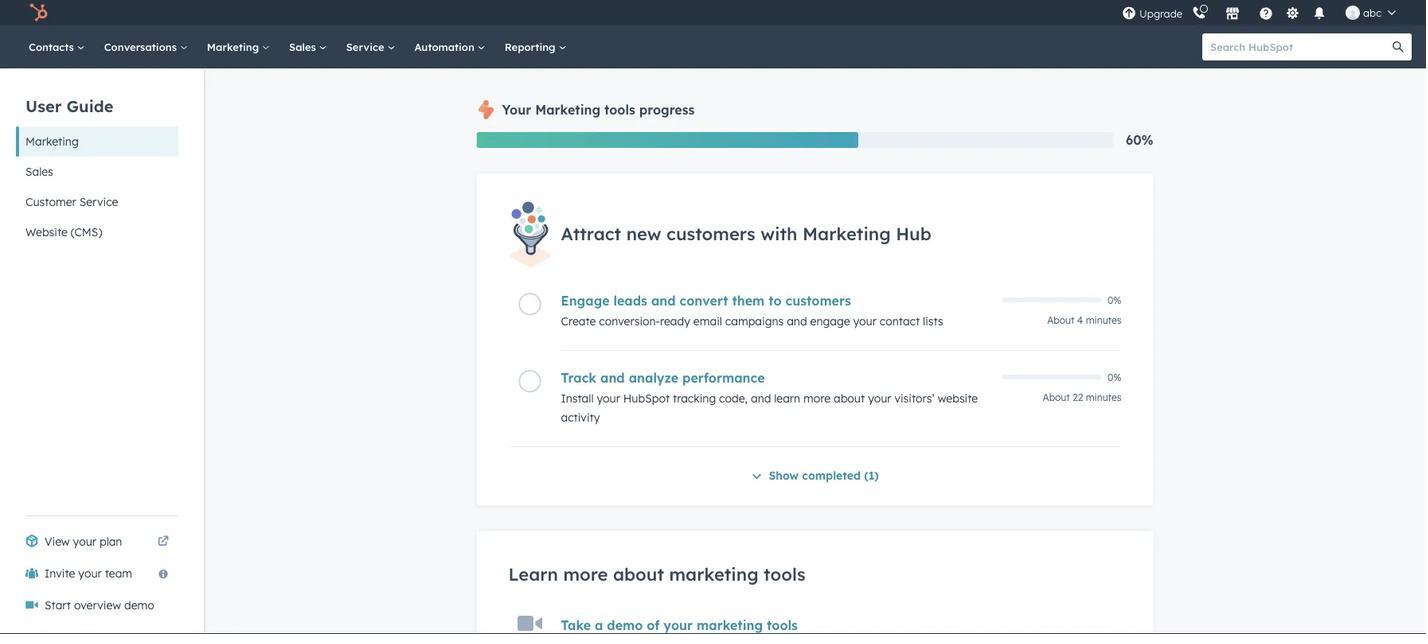 Task type: describe. For each thing, give the bounding box(es) containing it.
notifications button
[[1306, 0, 1333, 25]]

more inside track and analyze performance install your hubspot tracking code, and learn more about your visitors' website activity
[[803, 392, 831, 406]]

0 horizontal spatial about
[[613, 564, 664, 585]]

hubspot link
[[19, 3, 60, 22]]

abc
[[1363, 6, 1381, 19]]

start overview demo
[[45, 599, 154, 613]]

demo for overview
[[124, 599, 154, 613]]

show
[[769, 469, 799, 483]]

user guide views element
[[16, 68, 178, 248]]

website (cms)
[[25, 225, 102, 239]]

(1)
[[864, 469, 879, 483]]

1 horizontal spatial sales
[[289, 40, 319, 53]]

website
[[25, 225, 68, 239]]

engage
[[561, 293, 610, 309]]

take a demo of your marketing tools link
[[561, 618, 798, 634]]

view your plan
[[45, 535, 122, 549]]

new
[[626, 222, 661, 244]]

and right track
[[600, 370, 625, 386]]

website (cms) button
[[16, 217, 178, 248]]

0 vertical spatial marketing
[[669, 564, 759, 585]]

email
[[693, 315, 722, 329]]

user guide
[[25, 96, 113, 116]]

help button
[[1253, 0, 1280, 25]]

minutes for engage leads and convert them to customers
[[1086, 315, 1121, 327]]

view your plan link
[[16, 526, 178, 558]]

them
[[732, 293, 765, 309]]

conversations link
[[95, 25, 197, 68]]

invite
[[45, 567, 75, 581]]

engage
[[810, 315, 850, 329]]

engage leads and convert them to customers button
[[561, 293, 992, 309]]

search image
[[1393, 41, 1404, 53]]

take a demo of your marketing tools
[[561, 618, 798, 634]]

4
[[1077, 315, 1083, 327]]

show completed (1)
[[769, 469, 879, 483]]

plan
[[99, 535, 122, 549]]

and up ready
[[651, 293, 676, 309]]

minutes for track and analyze performance
[[1086, 392, 1121, 404]]

view
[[45, 535, 70, 549]]

help image
[[1259, 7, 1273, 21]]

start overview demo link
[[16, 590, 178, 622]]

marketing left "sales" link
[[207, 40, 262, 53]]

marketing left hub
[[803, 222, 891, 244]]

60%
[[1126, 132, 1153, 148]]

of
[[647, 618, 660, 634]]

about inside track and analyze performance install your hubspot tracking code, and learn more about your visitors' website activity
[[834, 392, 865, 406]]

0 vertical spatial customers
[[666, 222, 755, 244]]

convert
[[680, 293, 728, 309]]

about 4 minutes
[[1047, 315, 1121, 327]]

0 vertical spatial service
[[346, 40, 387, 53]]

marketplaces image
[[1225, 7, 1240, 21]]

your inside button
[[78, 567, 102, 581]]

leads
[[614, 293, 647, 309]]

automation
[[414, 40, 478, 53]]

attract
[[561, 222, 621, 244]]

conversion-
[[599, 315, 660, 329]]

code,
[[719, 392, 748, 406]]

0 horizontal spatial more
[[563, 564, 608, 585]]

website
[[938, 392, 978, 406]]

tracking
[[673, 392, 716, 406]]

about for engage leads and convert them to customers
[[1047, 315, 1075, 327]]

sales link
[[280, 25, 337, 68]]

your inside the "engage leads and convert them to customers create conversion-ready email campaigns and engage your contact lists"
[[853, 315, 877, 329]]

attract new customers with marketing hub
[[561, 222, 931, 244]]

(cms)
[[71, 225, 102, 239]]

a
[[595, 618, 603, 634]]

progress
[[639, 102, 695, 118]]

to
[[769, 293, 782, 309]]

your left plan
[[73, 535, 96, 549]]

hubspot image
[[29, 3, 48, 22]]

your marketing tools progress
[[502, 102, 695, 118]]

with
[[761, 222, 797, 244]]

calling icon button
[[1186, 2, 1213, 23]]

notifications image
[[1312, 7, 1327, 21]]

2 link opens in a new window image from the top
[[158, 537, 169, 548]]

reporting link
[[495, 25, 576, 68]]



Task type: locate. For each thing, give the bounding box(es) containing it.
about for track and analyze performance
[[1043, 392, 1070, 404]]

2 minutes from the top
[[1086, 392, 1121, 404]]

1 horizontal spatial service
[[346, 40, 387, 53]]

sales right the marketing link
[[289, 40, 319, 53]]

contacts
[[29, 40, 77, 53]]

1 minutes from the top
[[1086, 315, 1121, 327]]

contacts link
[[19, 25, 95, 68]]

1 horizontal spatial about
[[834, 392, 865, 406]]

and
[[651, 293, 676, 309], [787, 315, 807, 329], [600, 370, 625, 386], [751, 392, 771, 406]]

hub
[[896, 222, 931, 244]]

more
[[803, 392, 831, 406], [563, 564, 608, 585]]

2 0% from the top
[[1108, 372, 1121, 384]]

marketing down user on the top of page
[[25, 135, 79, 148]]

customers right new
[[666, 222, 755, 244]]

0% for track and analyze performance
[[1108, 372, 1121, 384]]

marketing link
[[197, 25, 280, 68]]

1 vertical spatial minutes
[[1086, 392, 1121, 404]]

install
[[561, 392, 594, 406]]

0% up about 22 minutes
[[1108, 372, 1121, 384]]

menu
[[1120, 0, 1407, 25]]

1 0% from the top
[[1108, 294, 1121, 306]]

customers up the engage
[[785, 293, 851, 309]]

minutes
[[1086, 315, 1121, 327], [1086, 392, 1121, 404]]

minutes right 22 at the bottom right of the page
[[1086, 392, 1121, 404]]

marketplaces button
[[1216, 0, 1249, 25]]

menu containing abc
[[1120, 0, 1407, 25]]

marketing inside button
[[25, 135, 79, 148]]

your
[[853, 315, 877, 329], [597, 392, 620, 406], [868, 392, 891, 406], [73, 535, 96, 549], [78, 567, 102, 581], [664, 618, 693, 634]]

1 vertical spatial tools
[[764, 564, 805, 585]]

completed
[[802, 469, 861, 483]]

demo
[[124, 599, 154, 613], [607, 618, 643, 634]]

take
[[561, 618, 591, 634]]

track and analyze performance button
[[561, 370, 992, 386]]

demo right a
[[607, 618, 643, 634]]

marketing button
[[16, 127, 178, 157]]

engage leads and convert them to customers create conversion-ready email campaigns and engage your contact lists
[[561, 293, 943, 329]]

0%
[[1108, 294, 1121, 306], [1108, 372, 1121, 384]]

service down sales button
[[79, 195, 118, 209]]

start
[[45, 599, 71, 613]]

your marketing tools progress progress bar
[[477, 132, 859, 148]]

1 vertical spatial customers
[[785, 293, 851, 309]]

marketing up take a demo of your marketing tools
[[669, 564, 759, 585]]

1 vertical spatial about
[[613, 564, 664, 585]]

upgrade image
[[1122, 7, 1136, 21]]

1 vertical spatial sales
[[25, 165, 53, 179]]

customers
[[666, 222, 755, 244], [785, 293, 851, 309]]

about up of
[[613, 564, 664, 585]]

22
[[1073, 392, 1083, 404]]

0 vertical spatial about
[[834, 392, 865, 406]]

marketing
[[669, 564, 759, 585], [697, 618, 763, 634]]

your left team
[[78, 567, 102, 581]]

customer service
[[25, 195, 118, 209]]

marketing right 'your'
[[535, 102, 600, 118]]

campaigns
[[725, 315, 784, 329]]

1 horizontal spatial demo
[[607, 618, 643, 634]]

lists
[[923, 315, 943, 329]]

sales
[[289, 40, 319, 53], [25, 165, 53, 179]]

contact
[[880, 315, 920, 329]]

upgrade
[[1139, 7, 1182, 20]]

0 vertical spatial minutes
[[1086, 315, 1121, 327]]

demo down team
[[124, 599, 154, 613]]

gary orlando image
[[1346, 6, 1360, 20]]

1 vertical spatial marketing
[[697, 618, 763, 634]]

minutes right 4
[[1086, 315, 1121, 327]]

0 horizontal spatial customers
[[666, 222, 755, 244]]

sales button
[[16, 157, 178, 187]]

visitors'
[[895, 392, 935, 406]]

Search HubSpot search field
[[1202, 33, 1397, 61]]

1 vertical spatial demo
[[607, 618, 643, 634]]

service link
[[337, 25, 405, 68]]

your left "visitors'"
[[868, 392, 891, 406]]

your
[[502, 102, 531, 118]]

ready
[[660, 315, 690, 329]]

about left 4
[[1047, 315, 1075, 327]]

your right of
[[664, 618, 693, 634]]

team
[[105, 567, 132, 581]]

customers inside the "engage leads and convert them to customers create conversion-ready email campaigns and engage your contact lists"
[[785, 293, 851, 309]]

invite your team
[[45, 567, 132, 581]]

1 vertical spatial 0%
[[1108, 372, 1121, 384]]

show completed (1) button
[[751, 467, 879, 487]]

2 vertical spatial tools
[[767, 618, 798, 634]]

hubspot
[[623, 392, 670, 406]]

overview
[[74, 599, 121, 613]]

marketing right of
[[697, 618, 763, 634]]

reporting
[[505, 40, 559, 53]]

1 horizontal spatial customers
[[785, 293, 851, 309]]

sales up "customer"
[[25, 165, 53, 179]]

learn more about marketing tools
[[508, 564, 805, 585]]

abc button
[[1336, 0, 1405, 25]]

invite your team button
[[16, 558, 178, 590]]

learn
[[508, 564, 558, 585]]

activity
[[561, 411, 600, 425]]

search button
[[1385, 33, 1412, 61]]

about right learn
[[834, 392, 865, 406]]

track and analyze performance install your hubspot tracking code, and learn more about your visitors' website activity
[[561, 370, 978, 425]]

your right install
[[597, 392, 620, 406]]

demo for a
[[607, 618, 643, 634]]

performance
[[682, 370, 765, 386]]

service right "sales" link
[[346, 40, 387, 53]]

user
[[25, 96, 62, 116]]

create
[[561, 315, 596, 329]]

1 vertical spatial service
[[79, 195, 118, 209]]

about left 22 at the bottom right of the page
[[1043, 392, 1070, 404]]

about 22 minutes
[[1043, 392, 1121, 404]]

conversations
[[104, 40, 180, 53]]

0 horizontal spatial demo
[[124, 599, 154, 613]]

service
[[346, 40, 387, 53], [79, 195, 118, 209]]

0% up about 4 minutes
[[1108, 294, 1121, 306]]

calling icon image
[[1192, 6, 1206, 21]]

1 horizontal spatial more
[[803, 392, 831, 406]]

0 vertical spatial demo
[[124, 599, 154, 613]]

0 vertical spatial 0%
[[1108, 294, 1121, 306]]

and down the engage leads and convert them to customers 'button'
[[787, 315, 807, 329]]

1 vertical spatial about
[[1043, 392, 1070, 404]]

analyze
[[629, 370, 679, 386]]

0 vertical spatial about
[[1047, 315, 1075, 327]]

1 link opens in a new window image from the top
[[158, 533, 169, 552]]

1 vertical spatial more
[[563, 564, 608, 585]]

learn
[[774, 392, 800, 406]]

tools
[[604, 102, 635, 118], [764, 564, 805, 585], [767, 618, 798, 634]]

automation link
[[405, 25, 495, 68]]

0 vertical spatial more
[[803, 392, 831, 406]]

customer
[[25, 195, 76, 209]]

0 horizontal spatial sales
[[25, 165, 53, 179]]

settings link
[[1283, 4, 1303, 21]]

marketing
[[207, 40, 262, 53], [535, 102, 600, 118], [25, 135, 79, 148], [803, 222, 891, 244]]

customer service button
[[16, 187, 178, 217]]

and down track and analyze performance button
[[751, 392, 771, 406]]

guide
[[67, 96, 113, 116]]

about
[[834, 392, 865, 406], [613, 564, 664, 585]]

settings image
[[1286, 7, 1300, 21]]

0% for engage leads and convert them to customers
[[1108, 294, 1121, 306]]

your right the engage
[[853, 315, 877, 329]]

0 vertical spatial tools
[[604, 102, 635, 118]]

service inside button
[[79, 195, 118, 209]]

0 horizontal spatial service
[[79, 195, 118, 209]]

link opens in a new window image
[[158, 533, 169, 552], [158, 537, 169, 548]]

0 vertical spatial sales
[[289, 40, 319, 53]]

sales inside button
[[25, 165, 53, 179]]

track
[[561, 370, 596, 386]]



Task type: vqa. For each thing, say whether or not it's contained in the screenshot.
caret image
no



